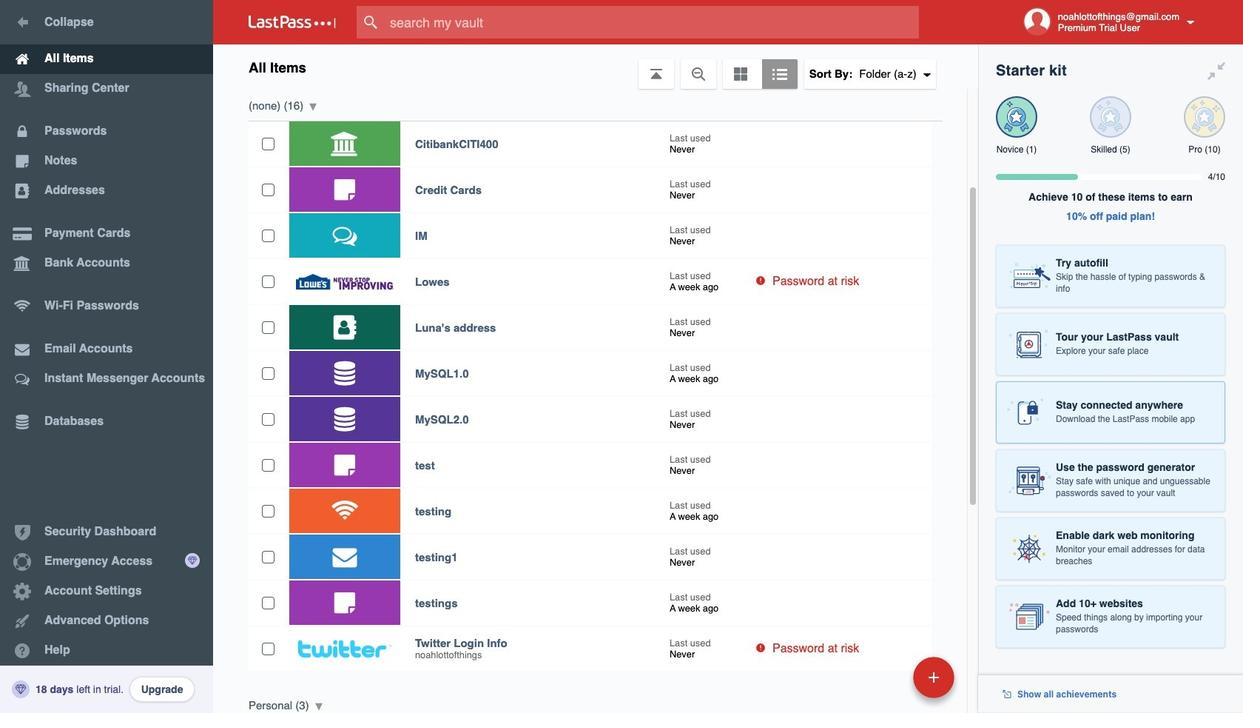 Task type: describe. For each thing, give the bounding box(es) containing it.
new item navigation
[[812, 652, 964, 713]]

Search search field
[[357, 6, 948, 39]]

lastpass image
[[249, 16, 336, 29]]

main navigation navigation
[[0, 0, 213, 713]]

search my vault text field
[[357, 6, 948, 39]]

new item element
[[812, 656, 960, 698]]



Task type: locate. For each thing, give the bounding box(es) containing it.
vault options navigation
[[213, 44, 979, 89]]



Task type: vqa. For each thing, say whether or not it's contained in the screenshot.
'SEARCH' search field
yes



